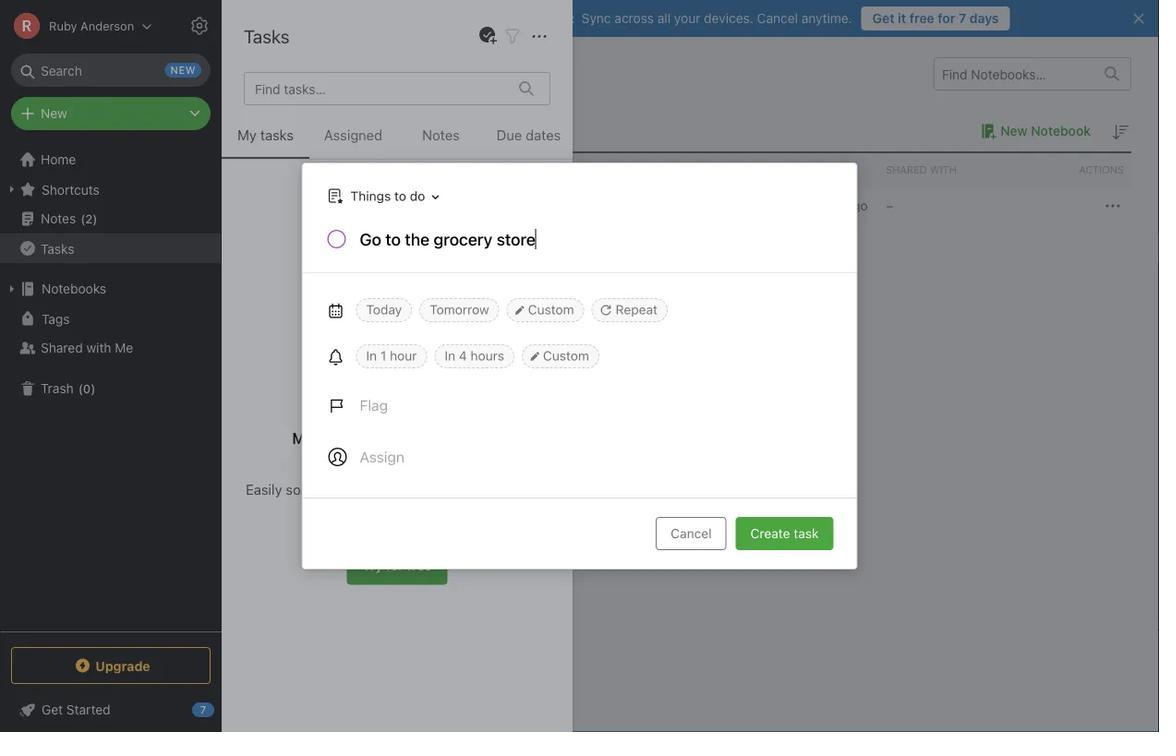 Task type: locate. For each thing, give the bounding box(es) containing it.
shared with me
[[41, 340, 133, 356]]

1 horizontal spatial and
[[414, 504, 438, 520]]

status
[[510, 482, 549, 498]]

( right the trash
[[78, 382, 83, 396]]

in
[[366, 348, 377, 363], [445, 348, 455, 363]]

0 horizontal spatial all
[[486, 430, 502, 447]]

first notebook row
[[249, 188, 1132, 224]]

0 horizontal spatial 2
[[85, 212, 93, 226]]

tasks right settings image
[[244, 25, 289, 47]]

0 horizontal spatial new
[[41, 106, 67, 121]]

expand notebooks image
[[5, 282, 19, 297]]

(
[[398, 198, 403, 214], [81, 212, 85, 226], [78, 382, 83, 396]]

free right it
[[910, 11, 935, 26]]

upgrade
[[95, 658, 150, 674]]

free down view
[[407, 558, 432, 573]]

0 vertical spatial tasks
[[260, 127, 294, 143]]

new
[[41, 106, 67, 121], [1001, 123, 1028, 139]]

) inside first notebook "row"
[[411, 198, 416, 214]]

try for free button
[[347, 546, 448, 585]]

1 horizontal spatial try
[[387, 11, 406, 26]]

today
[[366, 302, 402, 317]]

1 vertical spatial notebook
[[335, 198, 394, 214]]

it
[[898, 11, 906, 26]]

1 vertical spatial free
[[407, 558, 432, 573]]

) down shortcuts button
[[93, 212, 97, 226]]

in left hour
[[366, 348, 377, 363]]

in inside in 1 hour button
[[366, 348, 377, 363]]

to
[[394, 188, 406, 203]]

2 things to do button from the left
[[323, 183, 446, 210]]

all inside manage and organize tasks all in one place
[[486, 430, 502, 447]]

created
[[633, 164, 679, 176]]

0 horizontal spatial 1
[[249, 122, 256, 139]]

notebook left to
[[335, 198, 394, 214]]

shortcuts button
[[0, 175, 221, 204]]

1 horizontal spatial notebook
[[1031, 123, 1091, 139]]

1 vertical spatial notes
[[41, 211, 76, 226]]

1 horizontal spatial notebooks
[[249, 63, 338, 85]]

cancel left create
[[671, 526, 712, 541]]

me
[[115, 340, 133, 356]]

custom right hours
[[543, 348, 589, 363]]

in left 4
[[445, 348, 455, 363]]

0 horizontal spatial try
[[363, 558, 383, 573]]

actions button
[[1005, 153, 1132, 187]]

tree
[[0, 145, 222, 631]]

) right the trash
[[91, 382, 95, 396]]

0 horizontal spatial free
[[407, 558, 432, 573]]

or
[[433, 482, 446, 498]]

new inside button
[[1001, 123, 1028, 139]]

1 horizontal spatial 1
[[380, 348, 386, 363]]

free:
[[544, 11, 575, 26]]

create
[[751, 526, 790, 541]]

1 horizontal spatial cancel
[[757, 11, 798, 26]]

few
[[770, 198, 791, 213]]

0 vertical spatial notes
[[422, 127, 460, 143]]

get it free for 7 days
[[873, 11, 999, 26]]

1 horizontal spatial tasks
[[244, 25, 289, 47]]

0 horizontal spatial notebook
[[335, 198, 394, 214]]

custom button right hours
[[522, 345, 599, 369]]

0 vertical spatial notebooks
[[249, 63, 338, 85]]

Enter task text field
[[358, 228, 835, 255]]

1 vertical spatial notebooks
[[42, 281, 106, 297]]

in 1 hour button
[[356, 345, 427, 369]]

shared with button
[[879, 153, 1005, 187]]

and down note,
[[414, 504, 438, 520]]

notebook inside button
[[1031, 123, 1091, 139]]

2 in from the left
[[445, 348, 455, 363]]

in
[[355, 452, 368, 469]]

1 left notebook on the top left
[[249, 122, 256, 139]]

tasks
[[260, 127, 294, 143], [445, 430, 483, 447]]

tasks inside manage and organize tasks all in one place
[[445, 430, 483, 447]]

) inside the trash ( 0 )
[[91, 382, 95, 396]]

0
[[83, 382, 91, 396]]

tasks down notes ( 2 )
[[41, 241, 74, 256]]

0 horizontal spatial for
[[386, 558, 404, 573]]

tags
[[42, 311, 70, 326]]

custom for in 4 hours
[[543, 348, 589, 363]]

0 vertical spatial free
[[910, 11, 935, 26]]

try left evernote
[[387, 11, 406, 26]]

( down shortcuts
[[81, 212, 85, 226]]

for left 7 at right
[[938, 11, 956, 26]]

evernote
[[410, 11, 464, 26]]

tasks right my
[[260, 127, 294, 143]]

place
[[401, 452, 439, 469]]

due
[[334, 482, 357, 498]]

notebook inside "row"
[[335, 198, 394, 214]]

custom left 'repeat' button
[[528, 302, 574, 317]]

new up home
[[41, 106, 67, 121]]

in for in 1 hour
[[366, 348, 377, 363]]

try for try evernote personal for free: sync across all your devices. cancel anytime.
[[387, 11, 406, 26]]

flag
[[360, 397, 388, 414]]

note,
[[397, 482, 429, 498]]

1 vertical spatial custom button
[[522, 345, 599, 369]]

None search field
[[24, 54, 198, 87]]

1 notebook
[[249, 122, 321, 139]]

view
[[382, 504, 410, 520]]

0 horizontal spatial notebooks
[[42, 281, 106, 297]]

0 vertical spatial try
[[387, 11, 406, 26]]

1 vertical spatial tasks
[[445, 430, 483, 447]]

1
[[249, 122, 256, 139], [380, 348, 386, 363]]

manage
[[292, 430, 348, 447]]

1 in from the left
[[366, 348, 377, 363]]

by
[[314, 482, 330, 498]]

today button
[[356, 298, 412, 322]]

notes up do
[[422, 127, 460, 143]]

)
[[411, 198, 416, 214], [93, 212, 97, 226], [91, 382, 95, 396]]

using
[[317, 504, 351, 520]]

0 horizontal spatial notes
[[41, 211, 76, 226]]

shared with me link
[[0, 333, 221, 363]]

0 vertical spatial custom button
[[507, 298, 584, 322]]

0 vertical spatial new
[[41, 106, 67, 121]]

1 vertical spatial cancel
[[671, 526, 712, 541]]

0 horizontal spatial tasks
[[260, 127, 294, 143]]

notes for notes ( 2 )
[[41, 211, 76, 226]]

organize
[[381, 430, 442, 447]]

( inside notes ( 2 )
[[81, 212, 85, 226]]

tree containing home
[[0, 145, 222, 631]]

and up in
[[351, 430, 378, 447]]

updated
[[760, 164, 807, 176]]

1 vertical spatial and
[[414, 504, 438, 520]]

new notebook button
[[975, 120, 1091, 142]]

for down view
[[386, 558, 404, 573]]

across
[[615, 11, 654, 26]]

for
[[524, 11, 541, 26], [938, 11, 956, 26], [386, 558, 404, 573]]

1 vertical spatial custom
[[543, 348, 589, 363]]

first notebook ( 2 )
[[306, 198, 416, 214]]

1 horizontal spatial new
[[1001, 123, 1028, 139]]

notes down shortcuts
[[41, 211, 76, 226]]

notes inside 'tree'
[[41, 211, 76, 226]]

for left free:
[[524, 11, 541, 26]]

shared with
[[886, 164, 957, 176]]

1 vertical spatial new
[[1001, 123, 1028, 139]]

in 4 hours
[[445, 348, 504, 363]]

sync
[[582, 11, 611, 26]]

cancel right devices.
[[757, 11, 798, 26]]

notes inside button
[[422, 127, 460, 143]]

0 horizontal spatial cancel
[[671, 526, 712, 541]]

shortcuts
[[42, 182, 100, 197]]

0 vertical spatial custom
[[528, 302, 574, 317]]

( inside the trash ( 0 )
[[78, 382, 83, 396]]

1 horizontal spatial 2
[[403, 198, 411, 214]]

personal
[[467, 11, 520, 26]]

2 right the things
[[403, 198, 411, 214]]

new inside popup button
[[41, 106, 67, 121]]

) for notes
[[93, 212, 97, 226]]

tomorrow
[[430, 302, 489, 317]]

tasks inside button
[[41, 241, 74, 256]]

1 horizontal spatial tasks
[[445, 430, 483, 447]]

0 vertical spatial notebook
[[1031, 123, 1091, 139]]

days
[[970, 11, 999, 26]]

free for for
[[407, 558, 432, 573]]

a few minutes ago
[[760, 198, 868, 213]]

try for free
[[363, 558, 432, 573]]

try down this
[[363, 558, 383, 573]]

notebook
[[259, 122, 321, 139]]

0 horizontal spatial in
[[366, 348, 377, 363]]

0 horizontal spatial tasks
[[41, 241, 74, 256]]

tasks
[[244, 25, 289, 47], [41, 241, 74, 256]]

4
[[459, 348, 467, 363]]

1 vertical spatial 1
[[380, 348, 386, 363]]

0 horizontal spatial and
[[351, 430, 378, 447]]

) right to
[[411, 198, 416, 214]]

( for trash
[[78, 382, 83, 396]]

all left your at the right
[[657, 11, 671, 26]]

2 horizontal spatial for
[[938, 11, 956, 26]]

0 vertical spatial all
[[657, 11, 671, 26]]

1 horizontal spatial in
[[445, 348, 455, 363]]

due dates
[[497, 127, 561, 143]]

sort
[[286, 482, 311, 498]]

with
[[930, 164, 957, 176]]

) inside notes ( 2 )
[[93, 212, 97, 226]]

1 horizontal spatial notes
[[422, 127, 460, 143]]

easily
[[246, 482, 282, 498]]

my
[[237, 127, 257, 143]]

2
[[403, 198, 411, 214], [85, 212, 93, 226]]

repeat
[[616, 302, 658, 317]]

upgrade button
[[11, 648, 211, 684]]

home link
[[0, 145, 222, 175]]

in inside in 4 hours button
[[445, 348, 455, 363]]

all up assigned
[[486, 430, 502, 447]]

cancel
[[757, 11, 798, 26], [671, 526, 712, 541]]

1 vertical spatial try
[[363, 558, 383, 573]]

notebooks link
[[0, 274, 221, 304]]

new button
[[11, 97, 211, 130]]

2 inside notes ( 2 )
[[85, 212, 93, 226]]

shared
[[41, 340, 83, 356]]

1 left hour
[[380, 348, 386, 363]]

( for notes
[[81, 212, 85, 226]]

1 horizontal spatial free
[[910, 11, 935, 26]]

1 horizontal spatial for
[[524, 11, 541, 26]]

1 vertical spatial tasks
[[41, 241, 74, 256]]

( left do
[[398, 198, 403, 214]]

notebook up actions button
[[1031, 123, 1091, 139]]

notes button
[[397, 124, 485, 159]]

notebooks up notebook on the top left
[[249, 63, 338, 85]]

notes ( 2 )
[[41, 211, 97, 226]]

2 down shortcuts
[[85, 212, 93, 226]]

notebooks
[[249, 63, 338, 85], [42, 281, 106, 297]]

custom button left 'repeat' button
[[507, 298, 584, 322]]

for for free:
[[524, 11, 541, 26]]

created by
[[633, 164, 696, 176]]

notebooks up "tags"
[[42, 281, 106, 297]]

tasks right the organize at left
[[445, 430, 483, 447]]

0 vertical spatial 1
[[249, 122, 256, 139]]

try inside button
[[363, 558, 383, 573]]

1 vertical spatial all
[[486, 430, 502, 447]]

new down the "find notebooks…" text box at the top right
[[1001, 123, 1028, 139]]

0 vertical spatial cancel
[[757, 11, 798, 26]]

0 vertical spatial and
[[351, 430, 378, 447]]

all
[[657, 11, 671, 26], [486, 430, 502, 447]]

things to do
[[351, 188, 425, 203]]

custom button for in 4 hours
[[522, 345, 599, 369]]



Task type: describe. For each thing, give the bounding box(es) containing it.
trash ( 0 )
[[41, 381, 95, 396]]

settings image
[[188, 15, 211, 37]]

hours
[[471, 348, 504, 363]]

new for new notebook
[[1001, 123, 1028, 139]]

dates
[[526, 127, 561, 143]]

more.
[[441, 504, 477, 520]]

my tasks button
[[222, 124, 309, 159]]

and inside manage and organize tasks all in one place
[[351, 430, 378, 447]]

notes for notes
[[422, 127, 460, 143]]

in 4 hours button
[[435, 345, 514, 369]]

flag button
[[317, 383, 399, 428]]

new for new
[[41, 106, 67, 121]]

free for it
[[910, 11, 935, 26]]

tasks inside button
[[260, 127, 294, 143]]

do
[[410, 188, 425, 203]]

–
[[886, 198, 893, 213]]

try for try for free
[[363, 558, 383, 573]]

2 inside first notebook "row"
[[403, 198, 411, 214]]

created by button
[[626, 153, 752, 187]]

anytime.
[[802, 11, 852, 26]]

1 horizontal spatial all
[[657, 11, 671, 26]]

assign button
[[317, 435, 416, 479]]

custom for tomorrow
[[528, 302, 574, 317]]

new task image
[[477, 25, 499, 47]]

shared
[[886, 164, 927, 176]]

notebook for new
[[1031, 123, 1091, 139]]

new notebook
[[1001, 123, 1091, 139]]

first
[[306, 198, 332, 214]]

notebooks element
[[222, 37, 1159, 733]]

assign
[[360, 448, 404, 466]]

minutes
[[795, 198, 842, 213]]

tags button
[[0, 304, 221, 333]]

my tasks
[[237, 127, 294, 143]]

1 things to do button from the left
[[318, 183, 446, 210]]

Find tasks… text field
[[248, 74, 508, 104]]

repeat button
[[592, 298, 668, 322]]

Find Notebooks… text field
[[935, 59, 1094, 89]]

Search text field
[[24, 54, 198, 87]]

custom button for tomorrow
[[507, 298, 584, 322]]

due dates button
[[485, 124, 573, 159]]

0 vertical spatial tasks
[[244, 25, 289, 47]]

by
[[682, 164, 696, 176]]

try evernote personal for free: sync across all your devices. cancel anytime.
[[387, 11, 852, 26]]

with
[[86, 340, 111, 356]]

cancel inside button
[[671, 526, 712, 541]]

due
[[497, 127, 522, 143]]

7
[[959, 11, 966, 26]]

notebook for first
[[335, 198, 394, 214]]

tasks button
[[0, 234, 221, 263]]

assigned button
[[309, 124, 397, 159]]

cancel button
[[656, 517, 727, 551]]

assigned
[[324, 127, 382, 143]]

) for trash
[[91, 382, 95, 396]]

easily sort by due date, note, or assigned status using this view and more.
[[246, 482, 549, 520]]

your
[[674, 11, 701, 26]]

date,
[[361, 482, 393, 498]]

hour
[[390, 348, 417, 363]]

a
[[760, 198, 767, 213]]

assigned
[[449, 482, 506, 498]]

task
[[794, 526, 819, 541]]

for for 7
[[938, 11, 956, 26]]

create task button
[[736, 517, 834, 551]]

updated button
[[752, 153, 879, 187]]

get it free for 7 days button
[[862, 6, 1010, 30]]

in for in 4 hours
[[445, 348, 455, 363]]

tomorrow button
[[420, 298, 499, 322]]

get
[[873, 11, 895, 26]]

and inside easily sort by due date, note, or assigned status using this view and more.
[[414, 504, 438, 520]]

Go to note or move task field
[[318, 183, 446, 210]]

devices.
[[704, 11, 754, 26]]

home
[[41, 152, 76, 167]]

things
[[351, 188, 391, 203]]

this
[[355, 504, 378, 520]]

manage and organize tasks all in one place
[[292, 430, 502, 469]]

one
[[372, 452, 397, 469]]

notebooks inside 'tree'
[[42, 281, 106, 297]]

actions
[[1079, 164, 1124, 176]]

( inside first notebook "row"
[[398, 198, 403, 214]]

in 1 hour
[[366, 348, 417, 363]]

1 inside button
[[380, 348, 386, 363]]

1 inside the notebooks element
[[249, 122, 256, 139]]



Task type: vqa. For each thing, say whether or not it's contained in the screenshot.
AM to the bottom
no



